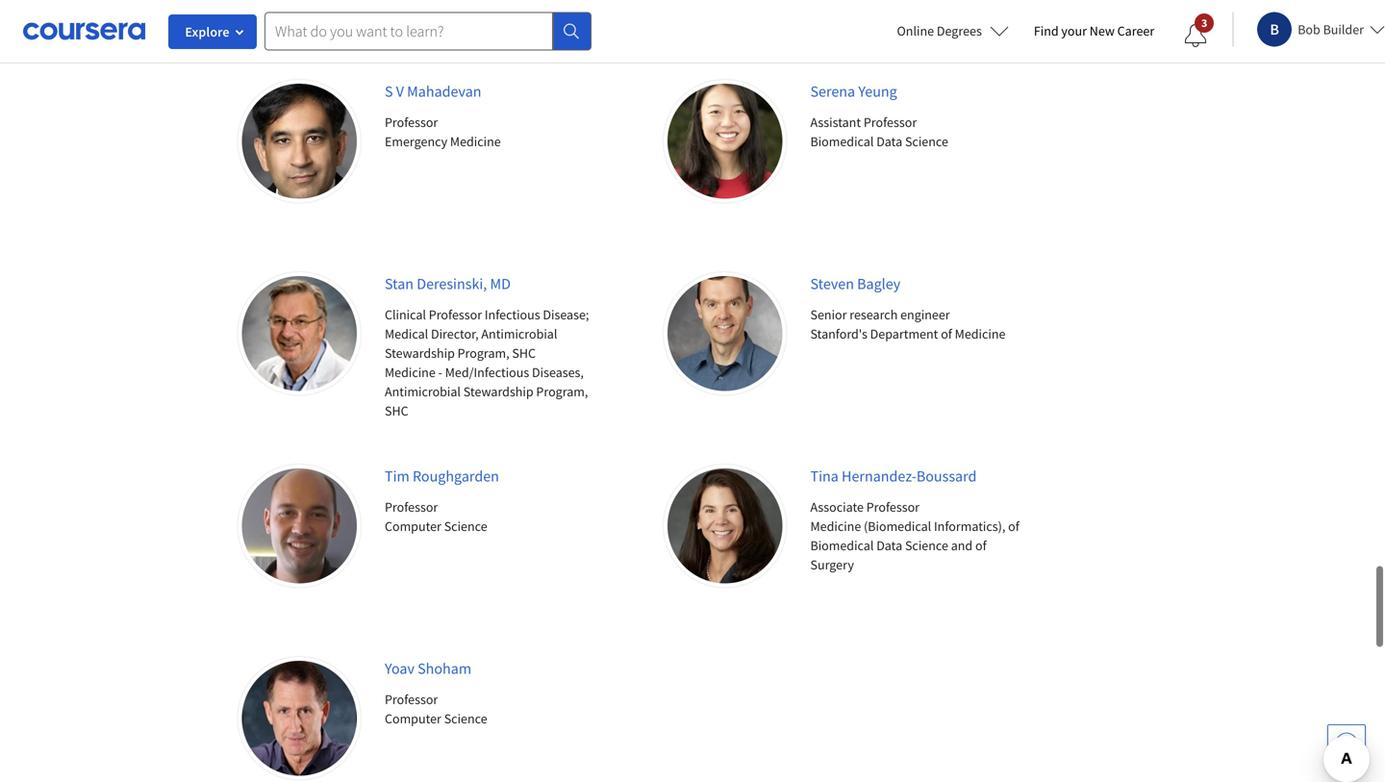 Task type: vqa. For each thing, say whether or not it's contained in the screenshot.
Bob Builder
yes



Task type: describe. For each thing, give the bounding box(es) containing it.
steven bagley image
[[664, 272, 787, 395]]

steven
[[811, 274, 854, 293]]

find your new career link
[[1025, 19, 1164, 43]]

professor inside clinical professor infectious disease; medical director, antimicrobial stewardship program, shc medicine - med/infectious diseases, antimicrobial stewardship program, shc
[[429, 306, 482, 323]]

associate
[[811, 498, 864, 516]]

yoav shoham image
[[238, 657, 361, 780]]

show notifications image
[[1185, 24, 1208, 47]]

yoav shoham link
[[385, 659, 472, 678]]

s v mahadevan link
[[385, 82, 482, 101]]

medicine inside professor emergency medicine
[[450, 133, 501, 150]]

yoav shoham
[[385, 659, 472, 678]]

research
[[850, 306, 898, 323]]

professor down tim
[[385, 498, 438, 516]]

stan deresinski, md image
[[238, 272, 361, 395]]

2 vertical spatial of
[[976, 537, 987, 554]]

find your new career
[[1034, 22, 1155, 39]]

tim roughgarden image
[[238, 465, 361, 587]]

serena yeung image
[[664, 80, 787, 203]]

s v mahadevan
[[385, 82, 482, 101]]

0 horizontal spatial antimicrobial
[[385, 383, 461, 400]]

informatics),
[[934, 518, 1006, 535]]

tim
[[385, 467, 410, 486]]

0 horizontal spatial stewardship
[[385, 344, 455, 362]]

medical
[[385, 325, 428, 343]]

disease;
[[543, 306, 589, 323]]

-
[[438, 364, 443, 381]]

career
[[1118, 22, 1155, 39]]

data inside assistant professor biomedical data science
[[877, 133, 903, 150]]

explore button
[[168, 14, 257, 49]]

0 horizontal spatial shc
[[385, 402, 409, 419]]

tim roughgarden
[[385, 467, 499, 486]]

computer for tim
[[385, 518, 442, 535]]

infectious
[[485, 306, 540, 323]]

serena yeung link
[[811, 82, 897, 101]]

professor down 'yoav'
[[385, 691, 438, 708]]

mahadevan
[[407, 82, 482, 101]]

online degrees
[[897, 22, 982, 39]]

1 horizontal spatial antimicrobial
[[481, 325, 558, 343]]

steven bagley
[[811, 274, 901, 293]]

and
[[951, 537, 973, 554]]

stan deresinski, md link
[[385, 274, 511, 293]]

online
[[897, 22, 934, 39]]

surgery
[[811, 556, 854, 573]]

tina hernandez-boussard link
[[811, 467, 977, 486]]

diseases,
[[532, 364, 584, 381]]

0 horizontal spatial program,
[[458, 344, 510, 362]]

explore
[[185, 23, 230, 40]]

professor computer science for shoham
[[385, 691, 487, 727]]

professor inside professor emergency medicine
[[385, 114, 438, 131]]

degrees
[[937, 22, 982, 39]]

steven bagley link
[[811, 274, 901, 293]]

serena
[[811, 82, 855, 101]]

assistant
[[811, 114, 861, 131]]

1 horizontal spatial shc
[[512, 344, 536, 362]]

s
[[385, 82, 393, 101]]



Task type: locate. For each thing, give the bounding box(es) containing it.
0 vertical spatial antimicrobial
[[481, 325, 558, 343]]

md
[[490, 274, 511, 293]]

1 vertical spatial antimicrobial
[[385, 383, 461, 400]]

tina hernandez-boussard
[[811, 467, 977, 486]]

department
[[870, 325, 938, 343]]

1 vertical spatial of
[[1008, 518, 1020, 535]]

professor computer science
[[385, 498, 487, 535], [385, 691, 487, 727]]

1 computer from the top
[[385, 518, 442, 535]]

med/infectious
[[445, 364, 529, 381]]

tina
[[811, 467, 839, 486]]

0 vertical spatial data
[[877, 133, 903, 150]]

professor up director,
[[429, 306, 482, 323]]

professor computer science down tim roughgarden
[[385, 498, 487, 535]]

senior research engineer stanford's department of medicine
[[811, 306, 1006, 343]]

data
[[877, 133, 903, 150], [877, 537, 903, 554]]

1 vertical spatial computer
[[385, 710, 442, 727]]

medicine right department
[[955, 325, 1006, 343]]

roughgarden
[[413, 467, 499, 486]]

coursera image
[[23, 16, 145, 46]]

0 vertical spatial of
[[941, 325, 952, 343]]

1 horizontal spatial of
[[976, 537, 987, 554]]

tim roughgarden link
[[385, 467, 499, 486]]

science inside assistant professor biomedical data science
[[905, 133, 949, 150]]

medicine down the mahadevan
[[450, 133, 501, 150]]

tina hernandez-boussard image
[[664, 465, 787, 587]]

new
[[1090, 22, 1115, 39]]

stan
[[385, 274, 414, 293]]

1 biomedical from the top
[[811, 133, 874, 150]]

1 data from the top
[[877, 133, 903, 150]]

shc
[[512, 344, 536, 362], [385, 402, 409, 419]]

shc up tim
[[385, 402, 409, 419]]

your
[[1062, 22, 1087, 39]]

boussard
[[917, 467, 977, 486]]

stanford's
[[811, 325, 868, 343]]

1 vertical spatial shc
[[385, 402, 409, 419]]

v
[[396, 82, 404, 101]]

program, down "diseases," at left top
[[536, 383, 588, 400]]

biomedical
[[811, 133, 874, 150], [811, 537, 874, 554]]

medicine left -
[[385, 364, 436, 381]]

biomedical down assistant
[[811, 133, 874, 150]]

computer down 'yoav'
[[385, 710, 442, 727]]

shoham
[[418, 659, 472, 678]]

of right "informatics),"
[[1008, 518, 1020, 535]]

program,
[[458, 344, 510, 362], [536, 383, 588, 400]]

stewardship down med/infectious
[[464, 383, 534, 400]]

0 vertical spatial shc
[[512, 344, 536, 362]]

computer for yoav
[[385, 710, 442, 727]]

1 vertical spatial biomedical
[[811, 537, 874, 554]]

builder
[[1323, 21, 1364, 38]]

engineer
[[901, 306, 950, 323]]

professor
[[385, 114, 438, 131], [864, 114, 917, 131], [429, 306, 482, 323], [385, 498, 438, 516], [867, 498, 920, 516], [385, 691, 438, 708]]

professor up emergency
[[385, 114, 438, 131]]

bob
[[1298, 21, 1321, 38]]

professor down yeung
[[864, 114, 917, 131]]

find
[[1034, 22, 1059, 39]]

3 button
[[1169, 13, 1223, 59]]

1 vertical spatial professor computer science
[[385, 691, 487, 727]]

0 vertical spatial biomedical
[[811, 133, 874, 150]]

stan deresinski, md
[[385, 274, 511, 293]]

professor up (biomedical
[[867, 498, 920, 516]]

serena yeung
[[811, 82, 897, 101]]

clinical professor infectious disease; medical director, antimicrobial stewardship program, shc medicine - med/infectious diseases, antimicrobial stewardship program, shc
[[385, 306, 589, 419]]

professor inside assistant professor biomedical data science
[[864, 114, 917, 131]]

director,
[[431, 325, 479, 343]]

of down engineer
[[941, 325, 952, 343]]

0 vertical spatial computer
[[385, 518, 442, 535]]

What do you want to learn? text field
[[265, 12, 553, 51]]

bob builder
[[1298, 21, 1364, 38]]

b
[[1270, 20, 1280, 39]]

of for steven bagley
[[941, 325, 952, 343]]

stewardship down medical
[[385, 344, 455, 362]]

2 computer from the top
[[385, 710, 442, 727]]

professor computer science down yoav shoham
[[385, 691, 487, 727]]

2 data from the top
[[877, 537, 903, 554]]

science
[[905, 133, 949, 150], [444, 518, 487, 535], [905, 537, 949, 554], [444, 710, 487, 727]]

hernandez-
[[842, 467, 917, 486]]

s v mahadevan image
[[238, 80, 361, 203]]

data down yeung
[[877, 133, 903, 150]]

0 vertical spatial stewardship
[[385, 344, 455, 362]]

biomedical inside assistant professor biomedical data science
[[811, 133, 874, 150]]

computer
[[385, 518, 442, 535], [385, 710, 442, 727]]

1 professor computer science from the top
[[385, 498, 487, 535]]

yeung
[[859, 82, 897, 101]]

data down (biomedical
[[877, 537, 903, 554]]

of inside senior research engineer stanford's department of medicine
[[941, 325, 952, 343]]

science inside associate professor medicine (biomedical informatics), of biomedical data science and of surgery
[[905, 537, 949, 554]]

1 vertical spatial data
[[877, 537, 903, 554]]

emergency
[[385, 133, 448, 150]]

professor inside associate professor medicine (biomedical informatics), of biomedical data science and of surgery
[[867, 498, 920, 516]]

0 horizontal spatial of
[[941, 325, 952, 343]]

of
[[941, 325, 952, 343], [1008, 518, 1020, 535], [976, 537, 987, 554]]

bagley
[[857, 274, 901, 293]]

professor emergency medicine
[[385, 114, 501, 150]]

medicine down associate
[[811, 518, 861, 535]]

1 vertical spatial program,
[[536, 383, 588, 400]]

1 horizontal spatial stewardship
[[464, 383, 534, 400]]

associate professor medicine (biomedical informatics), of biomedical data science and of surgery
[[811, 498, 1020, 573]]

yoav
[[385, 659, 415, 678]]

medicine inside associate professor medicine (biomedical informatics), of biomedical data science and of surgery
[[811, 518, 861, 535]]

data inside associate professor medicine (biomedical informatics), of biomedical data science and of surgery
[[877, 537, 903, 554]]

deresinski,
[[417, 274, 487, 293]]

shc up "diseases," at left top
[[512, 344, 536, 362]]

biomedical inside associate professor medicine (biomedical informatics), of biomedical data science and of surgery
[[811, 537, 874, 554]]

antimicrobial
[[481, 325, 558, 343], [385, 383, 461, 400]]

antimicrobial down the infectious
[[481, 325, 558, 343]]

2 biomedical from the top
[[811, 537, 874, 554]]

medicine inside senior research engineer stanford's department of medicine
[[955, 325, 1006, 343]]

assistant professor biomedical data science
[[811, 114, 949, 150]]

medicine
[[450, 133, 501, 150], [955, 325, 1006, 343], [385, 364, 436, 381], [811, 518, 861, 535]]

stewardship
[[385, 344, 455, 362], [464, 383, 534, 400]]

None search field
[[265, 12, 592, 51]]

(biomedical
[[864, 518, 932, 535]]

0 vertical spatial program,
[[458, 344, 510, 362]]

biomedical up surgery
[[811, 537, 874, 554]]

program, up med/infectious
[[458, 344, 510, 362]]

senior
[[811, 306, 847, 323]]

0 vertical spatial professor computer science
[[385, 498, 487, 535]]

medicine inside clinical professor infectious disease; medical director, antimicrobial stewardship program, shc medicine - med/infectious diseases, antimicrobial stewardship program, shc
[[385, 364, 436, 381]]

2 horizontal spatial of
[[1008, 518, 1020, 535]]

1 horizontal spatial program,
[[536, 383, 588, 400]]

of for tina hernandez-boussard
[[1008, 518, 1020, 535]]

help center image
[[1335, 732, 1359, 755]]

online degrees button
[[882, 10, 1025, 52]]

1 vertical spatial stewardship
[[464, 383, 534, 400]]

2 professor computer science from the top
[[385, 691, 487, 727]]

3
[[1202, 15, 1208, 30]]

professor computer science for roughgarden
[[385, 498, 487, 535]]

of right and on the bottom
[[976, 537, 987, 554]]

clinical
[[385, 306, 426, 323]]

computer down tim
[[385, 518, 442, 535]]

antimicrobial down -
[[385, 383, 461, 400]]



